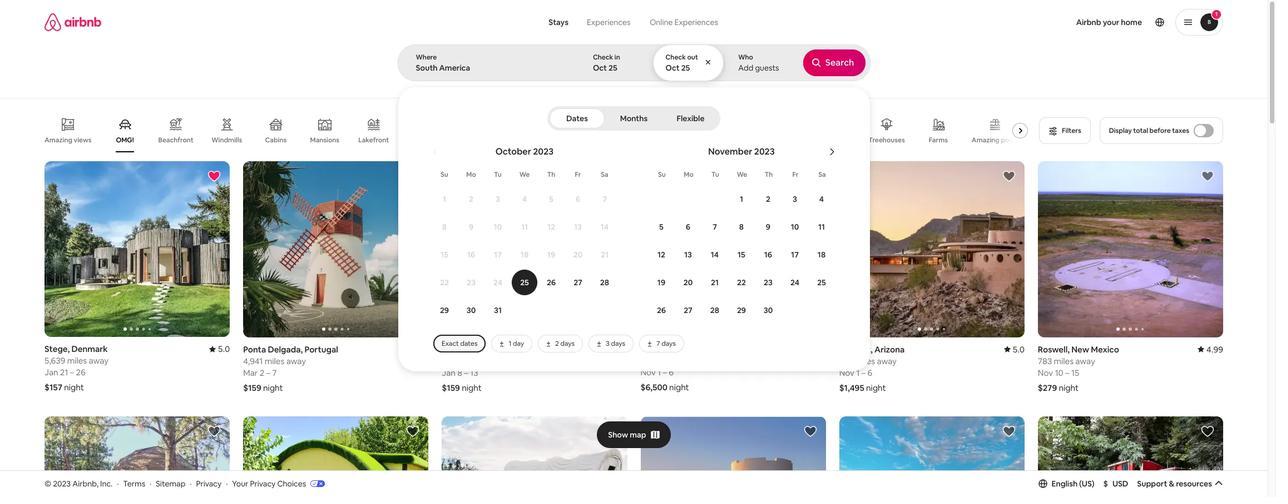 Task type: describe. For each thing, give the bounding box(es) containing it.
out
[[687, 53, 698, 62]]

2 24 button from the left
[[782, 269, 808, 296]]

6 inside the "nov 1 – 6 $6,500 night"
[[669, 367, 674, 378]]

stays button
[[540, 11, 577, 33]]

2 17 from the left
[[791, 250, 799, 260]]

amazing pools
[[972, 136, 1018, 145]]

miles inside stege, denmark 5,639 miles away jan 21 – 26 $157 night
[[67, 356, 87, 366]]

0 vertical spatial 20 button
[[565, 241, 591, 268]]

26 inside stege, denmark 5,639 miles away jan 21 – 26 $157 night
[[76, 367, 86, 378]]

check for check out oct 25
[[666, 53, 686, 62]]

1 fr from the left
[[575, 170, 581, 179]]

1 22 button from the left
[[431, 269, 458, 296]]

2 su from the left
[[658, 170, 666, 179]]

airbnb
[[1076, 17, 1101, 27]]

where
[[416, 53, 437, 62]]

miles inside ponta delgada, portugal 4,941 miles away mar 2 – 7 $159 night
[[265, 356, 284, 366]]

19 for the left 19 button
[[547, 250, 555, 260]]

usd
[[1112, 479, 1128, 489]]

0 horizontal spatial 13 button
[[565, 214, 591, 240]]

dates
[[460, 339, 478, 348]]

1 horizontal spatial 10
[[791, 222, 799, 232]]

1 vertical spatial 26 button
[[648, 297, 675, 324]]

4,941
[[243, 356, 263, 366]]

1 11 button from the left
[[511, 214, 538, 240]]

1 horizontal spatial 19 button
[[648, 269, 675, 296]]

21 for 21 button to the top
[[601, 250, 609, 260]]

1 8 button from the left
[[431, 214, 458, 240]]

21 inside stege, denmark 5,639 miles away jan 21 – 26 $157 night
[[60, 367, 68, 378]]

1 vertical spatial 27 button
[[675, 297, 701, 324]]

english (us)
[[1052, 479, 1094, 489]]

2 inside ponta delgada, portugal 4,941 miles away mar 2 – 7 $159 night
[[260, 367, 264, 378]]

arizona
[[874, 344, 905, 355]]

check in oct 25
[[593, 53, 620, 73]]

nov 1 – 6 $6,500 night
[[641, 367, 689, 393]]

27 for 27 button to the top
[[574, 278, 582, 288]]

0 vertical spatial 28 button
[[591, 269, 618, 296]]

guests
[[755, 63, 779, 73]]

home
[[1121, 17, 1142, 27]]

2 10 button from the left
[[782, 214, 808, 240]]

1 10 button from the left
[[484, 214, 511, 240]]

mexico
[[1091, 344, 1119, 355]]

1 button
[[1175, 9, 1223, 36]]

phoenix,
[[839, 344, 873, 355]]

1 vertical spatial 5
[[659, 222, 664, 232]]

0 horizontal spatial 7 button
[[591, 186, 618, 212]]

show
[[608, 430, 628, 440]]

– inside ponta delgada, portugal 4,941 miles away mar 2 – 7 $159 night
[[266, 367, 270, 378]]

mar
[[243, 367, 258, 378]]

2 horizontal spatial 13
[[684, 250, 692, 260]]

display
[[1109, 126, 1132, 135]]

0 vertical spatial 27 button
[[565, 269, 591, 296]]

support & resources
[[1137, 479, 1212, 489]]

28 for the bottommost '28' button
[[710, 305, 719, 315]]

support
[[1137, 479, 1167, 489]]

dates button
[[550, 108, 605, 128]]

filters
[[1062, 126, 1081, 135]]

pelkosenniemi, finland
[[442, 344, 530, 355]]

english
[[1052, 479, 1077, 489]]

20 for 20 button to the right
[[683, 278, 693, 288]]

1 horizontal spatial 13
[[574, 222, 582, 232]]

november 2023
[[708, 146, 775, 157]]

1 9 button from the left
[[458, 214, 484, 240]]

6 inside phoenix, arizona 334 miles away nov 1 – 6 $1,495 night
[[867, 367, 872, 378]]

total
[[1133, 126, 1148, 135]]

2 29 button from the left
[[728, 297, 755, 324]]

2 mo from the left
[[684, 170, 693, 179]]

0 horizontal spatial 5
[[549, 194, 553, 204]]

online experiences
[[650, 17, 718, 27]]

0 horizontal spatial 19 button
[[538, 241, 565, 268]]

nov inside phoenix, arizona 334 miles away nov 1 – 6 $1,495 night
[[839, 367, 854, 378]]

– inside jan 8 – 13 $159 night
[[464, 367, 468, 378]]

4 · from the left
[[226, 479, 228, 489]]

add to wishlist: phoenix, arizona image
[[1002, 170, 1016, 183]]

airbnb your home link
[[1069, 11, 1149, 34]]

add to wishlist: sandy valley, nevada image
[[605, 425, 618, 438]]

airbnb your home
[[1076, 17, 1142, 27]]

2 fr from the left
[[792, 170, 798, 179]]

terms
[[123, 479, 145, 489]]

1 tu from the left
[[494, 170, 502, 179]]

2 sa from the left
[[818, 170, 826, 179]]

0 horizontal spatial 14
[[601, 222, 609, 232]]

finland
[[502, 344, 530, 355]]

october 2023
[[496, 146, 554, 157]]

night inside stege, denmark 5,639 miles away jan 21 – 26 $157 night
[[64, 382, 84, 393]]

2 30 from the left
[[764, 305, 773, 315]]

months button
[[607, 108, 661, 128]]

23 for 1st 23 button from left
[[467, 278, 476, 288]]

0 vertical spatial 21 button
[[591, 241, 618, 268]]

1 horizontal spatial 13 button
[[675, 241, 701, 268]]

2023 for ©
[[53, 479, 71, 489]]

1 · from the left
[[117, 479, 119, 489]]

stege, denmark 5,639 miles away jan 21 – 26 $157 night
[[44, 344, 108, 393]]

15 for first 15 button
[[441, 250, 448, 260]]

in
[[615, 53, 620, 62]]

experiences button
[[577, 11, 640, 33]]

1 24 from the left
[[493, 278, 502, 288]]

away inside stege, denmark 5,639 miles away jan 21 – 26 $157 night
[[89, 356, 108, 366]]

1 we from the left
[[519, 170, 530, 179]]

2 17 button from the left
[[782, 241, 808, 268]]

15 for 1st 15 button from right
[[738, 250, 745, 260]]

inc.
[[100, 479, 113, 489]]

$279
[[1038, 382, 1057, 393]]

terms · sitemap · privacy
[[123, 479, 222, 489]]

$159 inside ponta delgada, portugal 4,941 miles away mar 2 – 7 $159 night
[[243, 382, 261, 393]]

– inside phoenix, arizona 334 miles away nov 1 – 6 $1,495 night
[[861, 367, 866, 378]]

$6,500
[[641, 382, 667, 393]]

amazing for amazing views
[[44, 136, 72, 144]]

amazing for amazing pools
[[972, 136, 999, 145]]

1 18 button from the left
[[511, 241, 538, 268]]

november
[[708, 146, 752, 157]]

©
[[44, 479, 51, 489]]

sitemap link
[[156, 479, 185, 489]]

0 horizontal spatial 10
[[494, 222, 502, 232]]

october
[[496, 146, 531, 157]]

2 8 button from the left
[[728, 214, 755, 240]]

stege,
[[44, 344, 70, 355]]

28 for top '28' button
[[600, 278, 609, 288]]

29 for 1st 29 button from left
[[440, 305, 449, 315]]

1 inside the "nov 1 – 6 $6,500 night"
[[658, 367, 661, 378]]

$157
[[44, 382, 62, 393]]

5.0 for stege, denmark 5,639 miles away jan 21 – 26 $157 night
[[218, 344, 230, 355]]

20 for topmost 20 button
[[573, 250, 583, 260]]

remove from wishlist: stege, denmark image
[[208, 170, 221, 183]]

1 25 button from the left
[[511, 269, 538, 296]]

delgada,
[[268, 344, 303, 355]]

2 11 from the left
[[818, 222, 825, 232]]

1 16 from the left
[[467, 250, 475, 260]]

31 button
[[484, 297, 511, 324]]

none search field containing october 2023
[[397, 0, 1276, 372]]

oct for check out oct 25
[[666, 63, 680, 73]]

roswell, new mexico 783 miles away nov 10 – 15 $279 night
[[1038, 344, 1119, 393]]

1 15 button from the left
[[431, 241, 458, 268]]

0 horizontal spatial 8
[[442, 222, 447, 232]]

jan inside stege, denmark 5,639 miles away jan 21 – 26 $157 night
[[44, 367, 58, 378]]

night inside ponta delgada, portugal 4,941 miles away mar 2 – 7 $159 night
[[263, 382, 283, 393]]

jan 8 – 13 $159 night
[[442, 367, 482, 393]]

4.99
[[1206, 344, 1223, 355]]

7 days
[[656, 339, 676, 348]]

1 button for november
[[728, 186, 755, 212]]

4.81 out of 5 average rating image
[[601, 344, 627, 355]]

12 for the top 12 button
[[547, 222, 555, 232]]

cabins
[[265, 136, 287, 145]]

12 for the right 12 button
[[657, 250, 665, 260]]

denmark
[[72, 344, 108, 355]]

lakefront
[[358, 136, 389, 145]]

&
[[1169, 479, 1174, 489]]

show map button
[[597, 421, 671, 448]]

10 inside roswell, new mexico 783 miles away nov 10 – 15 $279 night
[[1055, 367, 1063, 378]]

night inside roswell, new mexico 783 miles away nov 10 – 15 $279 night
[[1059, 382, 1079, 393]]

$159 inside jan 8 – 13 $159 night
[[442, 382, 460, 393]]

1 vertical spatial 5 button
[[648, 214, 675, 240]]

2 16 button from the left
[[755, 241, 782, 268]]

display total before taxes
[[1109, 126, 1189, 135]]

who
[[738, 53, 753, 62]]

23 for 2nd 23 button
[[764, 278, 773, 288]]

31
[[494, 305, 502, 315]]

flexible button
[[663, 108, 718, 128]]

4.99 out of 5 average rating image
[[1197, 344, 1223, 355]]

windmills
[[212, 136, 242, 145]]

– inside roswell, new mexico 783 miles away nov 10 – 15 $279 night
[[1065, 367, 1069, 378]]

2 18 button from the left
[[808, 241, 835, 268]]

8 inside jan 8 – 13 $159 night
[[457, 367, 462, 378]]

1 22 from the left
[[440, 278, 449, 288]]

334
[[839, 356, 853, 366]]

exact dates
[[442, 339, 478, 348]]

1 horizontal spatial 3
[[606, 339, 610, 348]]

1 horizontal spatial 14 button
[[701, 241, 728, 268]]

sitemap
[[156, 479, 185, 489]]

miles inside roswell, new mexico 783 miles away nov 10 – 15 $279 night
[[1054, 356, 1074, 366]]

1 privacy from the left
[[196, 479, 222, 489]]

2 privacy from the left
[[250, 479, 276, 489]]

2 we from the left
[[737, 170, 747, 179]]

your
[[1103, 17, 1119, 27]]

1 23 button from the left
[[458, 269, 484, 296]]

0 vertical spatial 26 button
[[538, 269, 565, 296]]

dates
[[566, 113, 588, 123]]

omg!
[[116, 136, 134, 145]]

1 vertical spatial 14
[[711, 250, 719, 260]]

online
[[650, 17, 673, 27]]

nov inside roswell, new mexico 783 miles away nov 10 – 15 $279 night
[[1038, 367, 1053, 378]]

days for 2 days
[[560, 339, 575, 348]]

1 vertical spatial 7 button
[[701, 214, 728, 240]]

check out oct 25
[[666, 53, 698, 73]]

flexible
[[677, 113, 705, 123]]

tab list inside stays tab panel
[[550, 106, 718, 131]]

2 horizontal spatial 8
[[739, 222, 744, 232]]

1 horizontal spatial 20 button
[[675, 269, 701, 296]]

2 th from the left
[[765, 170, 773, 179]]

2 days
[[555, 339, 575, 348]]

mansions
[[310, 136, 339, 145]]

add to wishlist: cupertino, california image
[[1201, 425, 1214, 438]]

2 button for october 2023
[[458, 186, 484, 212]]



Task type: vqa. For each thing, say whether or not it's contained in the screenshot.


Task type: locate. For each thing, give the bounding box(es) containing it.
1 days from the left
[[560, 339, 575, 348]]

terms link
[[123, 479, 145, 489]]

1 horizontal spatial 8
[[457, 367, 462, 378]]

0 vertical spatial 26
[[547, 278, 556, 288]]

1 vertical spatial 6 button
[[675, 214, 701, 240]]

$159 down pelkosenniemi,
[[442, 382, 460, 393]]

3 – from the left
[[266, 367, 270, 378]]

3 nov from the left
[[1038, 367, 1053, 378]]

2 horizontal spatial days
[[661, 339, 676, 348]]

group
[[44, 109, 1032, 152], [44, 161, 230, 337], [243, 161, 614, 337], [442, 161, 812, 337], [641, 161, 826, 337], [839, 161, 1024, 337], [1038, 161, 1223, 337], [44, 416, 230, 497], [243, 416, 428, 497], [442, 416, 627, 497], [641, 416, 826, 497], [839, 416, 1024, 497], [1038, 416, 1223, 497]]

miles
[[67, 356, 87, 366], [265, 356, 284, 366], [855, 356, 875, 366], [1054, 356, 1074, 366]]

1 horizontal spatial 22
[[737, 278, 746, 288]]

3 away from the left
[[877, 356, 897, 366]]

th down october 2023 on the top left of the page
[[547, 170, 555, 179]]

3 button for november 2023
[[782, 186, 808, 212]]

0 horizontal spatial 30 button
[[458, 297, 484, 324]]

$ usd
[[1103, 479, 1128, 489]]

0 horizontal spatial 16
[[467, 250, 475, 260]]

28 button
[[591, 269, 618, 296], [701, 297, 728, 324]]

0 horizontal spatial 5 button
[[538, 186, 565, 212]]

2023 right october
[[533, 146, 554, 157]]

1 horizontal spatial 9
[[766, 222, 770, 232]]

1 29 from the left
[[440, 305, 449, 315]]

4 away from the left
[[1075, 356, 1095, 366]]

1 horizontal spatial 18
[[818, 250, 826, 260]]

2 miles from the left
[[265, 356, 284, 366]]

days for 7 days
[[661, 339, 676, 348]]

7 button
[[591, 186, 618, 212], [701, 214, 728, 240]]

3 days
[[606, 339, 625, 348]]

1 17 from the left
[[494, 250, 502, 260]]

0 horizontal spatial mo
[[466, 170, 476, 179]]

9 for 1st 9 button from the right
[[766, 222, 770, 232]]

0 horizontal spatial 2023
[[53, 479, 71, 489]]

0 horizontal spatial 24 button
[[484, 269, 511, 296]]

0 horizontal spatial $159
[[243, 382, 261, 393]]

1 – from the left
[[70, 367, 74, 378]]

privacy left your
[[196, 479, 222, 489]]

0 horizontal spatial 6 button
[[565, 186, 591, 212]]

1 11 from the left
[[521, 222, 528, 232]]

1 su from the left
[[441, 170, 448, 179]]

pools
[[1001, 136, 1018, 145]]

taxes
[[1172, 126, 1189, 135]]

25 inside check in oct 25
[[609, 63, 617, 73]]

1 horizontal spatial 16
[[764, 250, 772, 260]]

night right $1,495
[[866, 382, 886, 393]]

0 horizontal spatial nov
[[641, 367, 656, 378]]

away
[[89, 356, 108, 366], [286, 356, 306, 366], [877, 356, 897, 366], [1075, 356, 1095, 366]]

jan inside jan 8 – 13 $159 night
[[442, 367, 456, 378]]

1 horizontal spatial 18 button
[[808, 241, 835, 268]]

1 24 button from the left
[[484, 269, 511, 296]]

0 horizontal spatial experiences
[[587, 17, 630, 27]]

3 days from the left
[[661, 339, 676, 348]]

1 horizontal spatial experiences
[[674, 17, 718, 27]]

0 horizontal spatial 21 button
[[591, 241, 618, 268]]

days left joshua
[[611, 339, 625, 348]]

away inside phoenix, arizona 334 miles away nov 1 – 6 $1,495 night
[[877, 356, 897, 366]]

7
[[602, 194, 607, 204], [713, 222, 717, 232], [656, 339, 660, 348], [272, 367, 277, 378]]

add
[[738, 63, 753, 73]]

5 night from the left
[[866, 382, 886, 393]]

1 horizontal spatial 7 button
[[701, 214, 728, 240]]

2 1 button from the left
[[728, 186, 755, 212]]

$159 down mar
[[243, 382, 261, 393]]

0 horizontal spatial fr
[[575, 170, 581, 179]]

check left out
[[666, 53, 686, 62]]

your privacy choices link
[[232, 479, 325, 489]]

3 button down 'remove from wishlist: joshua tree, california' icon on the top of page
[[782, 186, 808, 212]]

2023 right "november"
[[754, 146, 775, 157]]

2 23 button from the left
[[755, 269, 782, 296]]

night right $279
[[1059, 382, 1079, 393]]

0 horizontal spatial 27 button
[[565, 269, 591, 296]]

3 button for october 2023
[[484, 186, 511, 212]]

pelkosenniemi,
[[442, 344, 500, 355]]

night down pelkosenniemi,
[[462, 382, 482, 393]]

0 horizontal spatial 3
[[496, 194, 500, 204]]

oct inside check in oct 25
[[593, 63, 607, 73]]

miles down roswell, at the right of the page
[[1054, 356, 1074, 366]]

days for 3 days
[[611, 339, 625, 348]]

nov
[[641, 367, 656, 378], [839, 367, 854, 378], [1038, 367, 1053, 378]]

2 vertical spatial 26
[[76, 367, 86, 378]]

2 15 button from the left
[[728, 241, 755, 268]]

29 for 1st 29 button from right
[[737, 305, 746, 315]]

1 1 button from the left
[[431, 186, 458, 212]]

days up the "nov 1 – 6 $6,500 night" at the right of the page
[[661, 339, 676, 348]]

add to wishlist: joshua tree, california image
[[804, 425, 817, 438]]

1 horizontal spatial jan
[[442, 367, 456, 378]]

0 horizontal spatial 15
[[441, 250, 448, 260]]

1 16 button from the left
[[458, 241, 484, 268]]

english (us) button
[[1038, 479, 1094, 489]]

experiences
[[587, 17, 630, 27], [674, 17, 718, 27]]

1 horizontal spatial nov
[[839, 367, 854, 378]]

2 · from the left
[[150, 479, 151, 489]]

night inside jan 8 – 13 $159 night
[[462, 382, 482, 393]]

privacy
[[196, 479, 222, 489], [250, 479, 276, 489]]

1 horizontal spatial 5 button
[[648, 214, 675, 240]]

check for check in oct 25
[[593, 53, 613, 62]]

4 – from the left
[[464, 367, 468, 378]]

5.0 left ponta
[[218, 344, 230, 355]]

· left the privacy link
[[190, 479, 192, 489]]

2 9 from the left
[[766, 222, 770, 232]]

calendar application
[[411, 134, 1276, 353]]

0 vertical spatial 14 button
[[591, 214, 618, 240]]

0 horizontal spatial 1 button
[[431, 186, 458, 212]]

1 3 button from the left
[[484, 186, 511, 212]]

1 horizontal spatial 1 button
[[728, 186, 755, 212]]

night right $6,500
[[669, 382, 689, 393]]

1 horizontal spatial 26
[[547, 278, 556, 288]]

1 sa from the left
[[601, 170, 608, 179]]

4 night from the left
[[462, 382, 482, 393]]

group containing amazing views
[[44, 109, 1032, 152]]

– down roswell, at the right of the page
[[1065, 367, 1069, 378]]

0 horizontal spatial 10 button
[[484, 214, 511, 240]]

5.0 out of 5 average rating image
[[1004, 344, 1024, 355]]

tab list containing dates
[[550, 106, 718, 131]]

3 for november 2023
[[793, 194, 797, 204]]

1 horizontal spatial privacy
[[250, 479, 276, 489]]

2023
[[533, 146, 554, 157], [754, 146, 775, 157], [53, 479, 71, 489]]

11
[[521, 222, 528, 232], [818, 222, 825, 232]]

29 button up exact at the bottom left
[[431, 297, 458, 324]]

–
[[70, 367, 74, 378], [663, 367, 667, 378], [266, 367, 270, 378], [464, 367, 468, 378], [861, 367, 866, 378], [1065, 367, 1069, 378]]

nov inside the "nov 1 – 6 $6,500 night"
[[641, 367, 656, 378]]

0 horizontal spatial 9 button
[[458, 214, 484, 240]]

filters button
[[1039, 117, 1091, 144]]

experiences up in in the left top of the page
[[587, 17, 630, 27]]

21 for 21 button to the bottom
[[711, 278, 719, 288]]

1 th from the left
[[547, 170, 555, 179]]

2 3 button from the left
[[782, 186, 808, 212]]

1 horizontal spatial 17
[[791, 250, 799, 260]]

0 horizontal spatial 18 button
[[511, 241, 538, 268]]

17 button
[[484, 241, 511, 268], [782, 241, 808, 268]]

tu down "november"
[[711, 170, 719, 179]]

1 horizontal spatial 29 button
[[728, 297, 755, 324]]

2 4 button from the left
[[808, 186, 835, 212]]

1 horizontal spatial mo
[[684, 170, 693, 179]]

online experiences link
[[640, 11, 728, 33]]

· right terms link
[[150, 479, 151, 489]]

0 horizontal spatial 14 button
[[591, 214, 618, 240]]

0 horizontal spatial 29 button
[[431, 297, 458, 324]]

0 horizontal spatial 18
[[521, 250, 529, 260]]

stays tab panel
[[397, 44, 1276, 372]]

1 4 from the left
[[522, 194, 527, 204]]

experiences right online
[[674, 17, 718, 27]]

joshua tree, california
[[641, 344, 730, 355]]

nov down 334
[[839, 367, 854, 378]]

2 $159 from the left
[[442, 382, 460, 393]]

0 horizontal spatial 30
[[467, 305, 476, 315]]

away down arizona at bottom
[[877, 356, 897, 366]]

2 horizontal spatial 2023
[[754, 146, 775, 157]]

fr left add to wishlist: pelkosenniemi, finland icon
[[575, 170, 581, 179]]

1 horizontal spatial 28
[[710, 305, 719, 315]]

2023 right © at bottom
[[53, 479, 71, 489]]

night inside the "nov 1 – 6 $6,500 night"
[[669, 382, 689, 393]]

1 miles from the left
[[67, 356, 87, 366]]

1 horizontal spatial 6 button
[[675, 214, 701, 240]]

night down delgada,
[[263, 382, 283, 393]]

1 horizontal spatial 12 button
[[648, 241, 675, 268]]

(us)
[[1079, 479, 1094, 489]]

show map
[[608, 430, 646, 440]]

2 horizontal spatial 15
[[1071, 367, 1079, 378]]

1 mo from the left
[[466, 170, 476, 179]]

0 vertical spatial 14
[[601, 222, 609, 232]]

2 jan from the left
[[442, 367, 456, 378]]

jan down 5,639
[[44, 367, 58, 378]]

check inside check in oct 25
[[593, 53, 613, 62]]

16 button
[[458, 241, 484, 268], [755, 241, 782, 268]]

nov up $6,500
[[641, 367, 656, 378]]

map
[[630, 430, 646, 440]]

1 2 button from the left
[[458, 186, 484, 212]]

– up $1,495
[[861, 367, 866, 378]]

ponta
[[243, 344, 266, 355]]

1 horizontal spatial 2023
[[533, 146, 554, 157]]

2 22 button from the left
[[728, 269, 755, 296]]

2 button for november 2023
[[755, 186, 782, 212]]

months
[[620, 113, 648, 123]]

0 horizontal spatial 21
[[60, 367, 68, 378]]

1 vertical spatial 19 button
[[648, 269, 675, 296]]

2 away from the left
[[286, 356, 306, 366]]

2 nov from the left
[[839, 367, 854, 378]]

– inside stege, denmark 5,639 miles away jan 21 – 26 $157 night
[[70, 367, 74, 378]]

beachfront
[[158, 136, 193, 145]]

phoenix, arizona 334 miles away nov 1 – 6 $1,495 night
[[839, 344, 905, 393]]

18 for first 18 button
[[521, 250, 529, 260]]

1 check from the left
[[593, 53, 613, 62]]

2 experiences from the left
[[674, 17, 718, 27]]

2023 for october
[[533, 146, 554, 157]]

2 30 button from the left
[[755, 297, 782, 324]]

· right inc.
[[117, 479, 119, 489]]

away down "new"
[[1075, 356, 1095, 366]]

2 18 from the left
[[818, 250, 826, 260]]

19 button
[[538, 241, 565, 268], [648, 269, 675, 296]]

jan down exact at the bottom left
[[442, 367, 456, 378]]

1 29 button from the left
[[431, 297, 458, 324]]

oct
[[593, 63, 607, 73], [666, 63, 680, 73]]

13
[[574, 222, 582, 232], [684, 250, 692, 260], [470, 367, 478, 378]]

1 horizontal spatial 30 button
[[755, 297, 782, 324]]

check left in in the left top of the page
[[593, 53, 613, 62]]

treehouses
[[869, 136, 905, 145]]

4 button
[[511, 186, 538, 212], [808, 186, 835, 212]]

9 button
[[458, 214, 484, 240], [755, 214, 782, 240]]

days left 4.81 out of 5 average rating icon
[[560, 339, 575, 348]]

1 day
[[509, 339, 524, 348]]

0 horizontal spatial days
[[560, 339, 575, 348]]

0 horizontal spatial 20
[[573, 250, 583, 260]]

miles down phoenix,
[[855, 356, 875, 366]]

1 vertical spatial 19
[[657, 278, 665, 288]]

2 horizontal spatial nov
[[1038, 367, 1053, 378]]

tab list
[[550, 106, 718, 131]]

· left your
[[226, 479, 228, 489]]

add to wishlist: pelkosenniemi, finland image
[[605, 170, 618, 183]]

1 horizontal spatial 15 button
[[728, 241, 755, 268]]

– down denmark
[[70, 367, 74, 378]]

0 horizontal spatial 27
[[574, 278, 582, 288]]

27 for bottommost 27 button
[[684, 305, 692, 315]]

oct down online
[[666, 63, 680, 73]]

day
[[513, 339, 524, 348]]

2 vertical spatial 13
[[470, 367, 478, 378]]

5.0 out of 5 average rating image
[[209, 344, 230, 355]]

nov down "783"
[[1038, 367, 1053, 378]]

1
[[1215, 11, 1218, 18], [443, 194, 446, 204], [740, 194, 743, 204], [509, 339, 511, 348], [658, 367, 661, 378], [856, 367, 860, 378]]

26 for the topmost 26 "button"
[[547, 278, 556, 288]]

1 horizontal spatial 4
[[819, 194, 824, 204]]

1 inside phoenix, arizona 334 miles away nov 1 – 6 $1,495 night
[[856, 367, 860, 378]]

5.0 for phoenix, arizona 334 miles away nov 1 – 6 $1,495 night
[[1013, 344, 1024, 355]]

9 for first 9 button
[[469, 222, 473, 232]]

1 inside dropdown button
[[1215, 11, 1218, 18]]

None search field
[[397, 0, 1276, 372]]

1 vertical spatial 12
[[657, 250, 665, 260]]

– up $6,500
[[663, 367, 667, 378]]

5.0
[[218, 344, 230, 355], [1013, 344, 1024, 355]]

12
[[547, 222, 555, 232], [657, 250, 665, 260]]

25 inside check out oct 25
[[681, 63, 690, 73]]

what can we help you find? tab list
[[540, 11, 640, 33]]

your privacy choices
[[232, 479, 306, 489]]

ponta delgada, portugal 4,941 miles away mar 2 – 7 $159 night
[[243, 344, 338, 393]]

night inside phoenix, arizona 334 miles away nov 1 – 6 $1,495 night
[[866, 382, 886, 393]]

add to wishlist: cedar city, utah image
[[406, 425, 420, 438]]

18 for second 18 button from the left
[[818, 250, 826, 260]]

4 button down 'remove from wishlist: joshua tree, california' icon on the top of page
[[808, 186, 835, 212]]

28
[[600, 278, 609, 288], [710, 305, 719, 315]]

1 button for october
[[431, 186, 458, 212]]

views
[[74, 136, 92, 144]]

1 5.0 from the left
[[218, 344, 230, 355]]

0 vertical spatial 12 button
[[538, 214, 565, 240]]

2 check from the left
[[666, 53, 686, 62]]

miles down denmark
[[67, 356, 87, 366]]

19 for the rightmost 19 button
[[657, 278, 665, 288]]

2 25 button from the left
[[808, 269, 835, 296]]

0 horizontal spatial 28 button
[[591, 269, 618, 296]]

away down delgada,
[[286, 356, 306, 366]]

roswell,
[[1038, 344, 1070, 355]]

4 for october 2023
[[522, 194, 527, 204]]

check inside check out oct 25
[[666, 53, 686, 62]]

1 horizontal spatial 8 button
[[728, 214, 755, 240]]

0 horizontal spatial 3 button
[[484, 186, 511, 212]]

2 9 button from the left
[[755, 214, 782, 240]]

1 night from the left
[[64, 382, 84, 393]]

th down november 2023
[[765, 170, 773, 179]]

– right mar
[[266, 367, 270, 378]]

·
[[117, 479, 119, 489], [150, 479, 151, 489], [190, 479, 192, 489], [226, 479, 228, 489]]

0 horizontal spatial 17 button
[[484, 241, 511, 268]]

24
[[493, 278, 502, 288], [790, 278, 799, 288]]

1 away from the left
[[89, 356, 108, 366]]

mo
[[466, 170, 476, 179], [684, 170, 693, 179]]

13 inside jan 8 – 13 $159 night
[[470, 367, 478, 378]]

1 23 from the left
[[467, 278, 476, 288]]

oct down experiences button
[[593, 63, 607, 73]]

3 for october 2023
[[496, 194, 500, 204]]

we down october 2023 on the top left of the page
[[519, 170, 530, 179]]

2 horizontal spatial 21
[[711, 278, 719, 288]]

1 horizontal spatial 17 button
[[782, 241, 808, 268]]

away down denmark
[[89, 356, 108, 366]]

7 inside ponta delgada, portugal 4,941 miles away mar 2 – 7 $159 night
[[272, 367, 277, 378]]

1 vertical spatial 26
[[657, 305, 666, 315]]

0 horizontal spatial 8 button
[[431, 214, 458, 240]]

1 18 from the left
[[521, 250, 529, 260]]

who add guests
[[738, 53, 779, 73]]

remove from wishlist: joshua tree, california image
[[804, 170, 817, 183]]

away inside ponta delgada, portugal 4,941 miles away mar 2 – 7 $159 night
[[286, 356, 306, 366]]

display total before taxes button
[[1100, 117, 1223, 144]]

2023 for november
[[754, 146, 775, 157]]

1 horizontal spatial 30
[[764, 305, 773, 315]]

0 horizontal spatial 23
[[467, 278, 476, 288]]

0 horizontal spatial 13
[[470, 367, 478, 378]]

sa
[[601, 170, 608, 179], [818, 170, 826, 179]]

1 horizontal spatial 23 button
[[755, 269, 782, 296]]

2 2 button from the left
[[755, 186, 782, 212]]

0 horizontal spatial privacy
[[196, 479, 222, 489]]

© 2023 airbnb, inc. ·
[[44, 479, 119, 489]]

4 button for november 2023
[[808, 186, 835, 212]]

fr left 'remove from wishlist: joshua tree, california' icon on the top of page
[[792, 170, 798, 179]]

4 button for october 2023
[[511, 186, 538, 212]]

oct for check in oct 25
[[593, 63, 607, 73]]

19
[[547, 250, 555, 260], [657, 278, 665, 288]]

tu down october
[[494, 170, 502, 179]]

0 horizontal spatial 23 button
[[458, 269, 484, 296]]

1 experiences from the left
[[587, 17, 630, 27]]

1 vertical spatial 13
[[684, 250, 692, 260]]

0 horizontal spatial 26 button
[[538, 269, 565, 296]]

0 vertical spatial 13 button
[[565, 214, 591, 240]]

$159
[[243, 382, 261, 393], [442, 382, 460, 393]]

privacy right your
[[250, 479, 276, 489]]

jan
[[44, 367, 58, 378], [442, 367, 456, 378]]

14 button
[[591, 214, 618, 240], [701, 241, 728, 268]]

exact
[[442, 339, 459, 348]]

2 night from the left
[[669, 382, 689, 393]]

1 4 button from the left
[[511, 186, 538, 212]]

15 inside roswell, new mexico 783 miles away nov 10 – 15 $279 night
[[1071, 367, 1079, 378]]

oct inside check out oct 25
[[666, 63, 680, 73]]

5.0 left roswell, at the right of the page
[[1013, 344, 1024, 355]]

support & resources button
[[1137, 479, 1223, 489]]

21 button
[[591, 241, 618, 268], [701, 269, 728, 296]]

1 horizontal spatial 14
[[711, 250, 719, 260]]

1 30 button from the left
[[458, 297, 484, 324]]

add to wishlist: roswell, new mexico image
[[1201, 170, 1214, 183]]

1 horizontal spatial days
[[611, 339, 625, 348]]

1 nov from the left
[[641, 367, 656, 378]]

amazing left views
[[44, 136, 72, 144]]

5 – from the left
[[861, 367, 866, 378]]

22
[[440, 278, 449, 288], [737, 278, 746, 288]]

1 horizontal spatial 2 button
[[755, 186, 782, 212]]

away inside roswell, new mexico 783 miles away nov 10 – 15 $279 night
[[1075, 356, 1095, 366]]

– inside the "nov 1 – 6 $6,500 night"
[[663, 367, 667, 378]]

17
[[494, 250, 502, 260], [791, 250, 799, 260]]

add to wishlist: page, arizona image
[[1002, 425, 1016, 438]]

we down november 2023
[[737, 170, 747, 179]]

2 tu from the left
[[711, 170, 719, 179]]

days
[[560, 339, 575, 348], [611, 339, 625, 348], [661, 339, 676, 348]]

11 button
[[511, 214, 538, 240], [808, 214, 835, 240]]

1 30 from the left
[[467, 305, 476, 315]]

stays
[[549, 17, 568, 27]]

1 horizontal spatial fr
[[792, 170, 798, 179]]

4 button down october 2023 on the top left of the page
[[511, 186, 538, 212]]

Where field
[[416, 63, 561, 73]]

4.81
[[610, 344, 627, 355]]

1 horizontal spatial amazing
[[972, 136, 999, 145]]

portugal
[[305, 344, 338, 355]]

miles down delgada,
[[265, 356, 284, 366]]

6 – from the left
[[1065, 367, 1069, 378]]

miles inside phoenix, arizona 334 miles away nov 1 – 6 $1,495 night
[[855, 356, 875, 366]]

18 button
[[511, 241, 538, 268], [808, 241, 835, 268]]

night right $157
[[64, 382, 84, 393]]

1 horizontal spatial su
[[658, 170, 666, 179]]

1 17 button from the left
[[484, 241, 511, 268]]

6 night from the left
[[1059, 382, 1079, 393]]

14
[[601, 222, 609, 232], [711, 250, 719, 260]]

0 horizontal spatial we
[[519, 170, 530, 179]]

0 horizontal spatial 16 button
[[458, 241, 484, 268]]

2 11 button from the left
[[808, 214, 835, 240]]

2 days from the left
[[611, 339, 625, 348]]

2 16 from the left
[[764, 250, 772, 260]]

2 29 from the left
[[737, 305, 746, 315]]

2 5.0 from the left
[[1013, 344, 1024, 355]]

1 vertical spatial 21 button
[[701, 269, 728, 296]]

1 vertical spatial 28 button
[[701, 297, 728, 324]]

privacy link
[[196, 479, 222, 489]]

3 button down october
[[484, 186, 511, 212]]

profile element
[[745, 0, 1223, 44]]

0 horizontal spatial 25 button
[[511, 269, 538, 296]]

$1,495
[[839, 382, 864, 393]]

amazing left 'pools'
[[972, 136, 999, 145]]

choices
[[277, 479, 306, 489]]

12 button
[[538, 214, 565, 240], [648, 241, 675, 268]]

29 button up california
[[728, 297, 755, 324]]

0 vertical spatial 13
[[574, 222, 582, 232]]

add to wishlist: bend, oregon image
[[208, 425, 221, 438]]

2 24 from the left
[[790, 278, 799, 288]]

1 button
[[431, 186, 458, 212], [728, 186, 755, 212]]

experiences inside button
[[587, 17, 630, 27]]

2 – from the left
[[663, 367, 667, 378]]

2 22 from the left
[[737, 278, 746, 288]]

– down pelkosenniemi,
[[464, 367, 468, 378]]

3 · from the left
[[190, 479, 192, 489]]

1 $159 from the left
[[243, 382, 261, 393]]

4 for november 2023
[[819, 194, 824, 204]]

before
[[1150, 126, 1171, 135]]

26 for the bottom 26 "button"
[[657, 305, 666, 315]]

4 miles from the left
[[1054, 356, 1074, 366]]

3 night from the left
[[263, 382, 283, 393]]

0 horizontal spatial 2 button
[[458, 186, 484, 212]]



